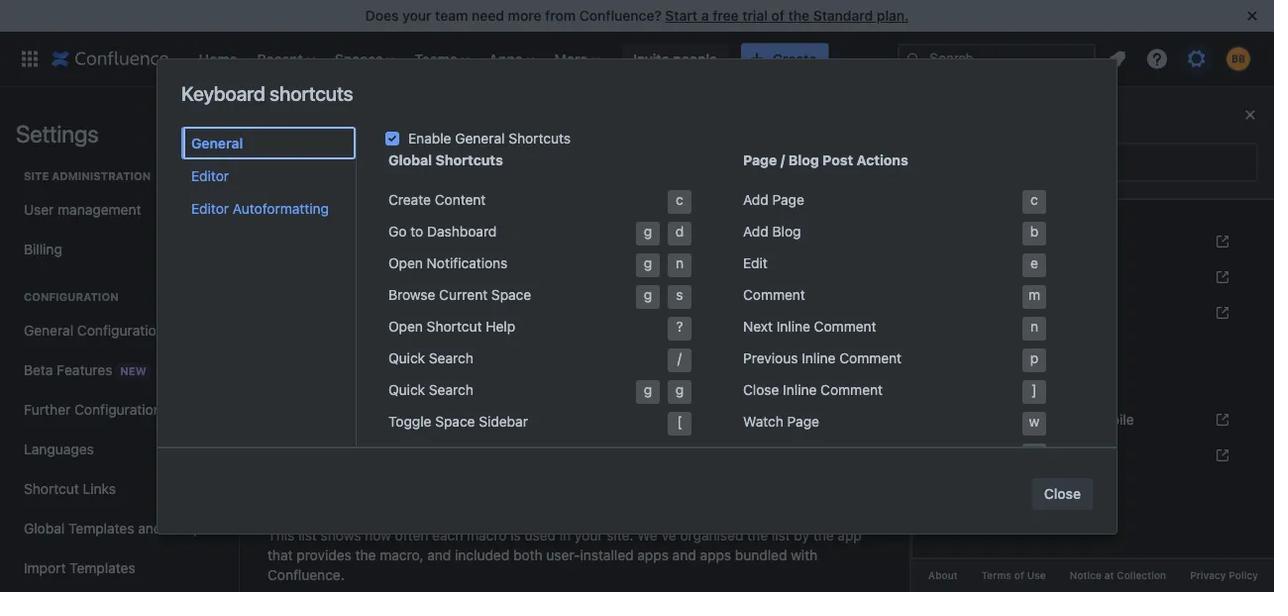 Task type: locate. For each thing, give the bounding box(es) containing it.
builder
[[1024, 483, 1068, 500]]

editor for editor
[[191, 168, 229, 184]]

how
[[365, 528, 391, 544]]

e
[[1031, 255, 1039, 272]]

search
[[429, 350, 474, 367], [429, 382, 474, 399]]

editor for editor autoformatting
[[191, 201, 229, 217]]

in
[[372, 220, 384, 236], [560, 528, 571, 544]]

space right toggle
[[435, 414, 475, 430]]

1 horizontal spatial by
[[794, 528, 810, 544]]

g for s
[[644, 287, 653, 303]]

and inside configuration group
[[138, 521, 162, 537]]

c up the d
[[676, 192, 684, 208]]

any down helpful
[[612, 239, 635, 256]]

1 horizontal spatial site
[[988, 448, 1013, 464]]

0 vertical spatial quick search
[[389, 350, 474, 367]]

close inside button
[[1045, 486, 1082, 503]]

keyboard shortcuts up the macro
[[181, 81, 353, 105]]

general for general
[[191, 135, 243, 151]]

4 timeline- from the top
[[439, 401, 496, 417]]

1 eu- from the top
[[496, 342, 518, 358]]

shortcut down the browse current space
[[427, 319, 482, 335]]

0 vertical spatial configuration
[[24, 291, 119, 304]]

installed
[[545, 200, 598, 216], [581, 548, 634, 564]]

list up bundled
[[772, 528, 791, 544]]

0 horizontal spatial of
[[772, 7, 785, 24]]

1 horizontal spatial pages
[[794, 200, 833, 216]]

2 quick from the top
[[389, 382, 425, 399]]

g for g
[[644, 382, 653, 399]]

1 editor from the top
[[191, 168, 229, 184]]

are up archive
[[408, 200, 428, 216]]

1 vertical spatial templates
[[70, 561, 135, 577]]

1 vertical spatial close
[[1045, 486, 1082, 503]]

1 search from the top
[[429, 350, 474, 367]]

1 horizontal spatial are
[[665, 200, 685, 216]]

banner containing home
[[0, 31, 1275, 87]]

is inside this list shows how often each macro is used in your site. we've organised the list by the app that provides the macro, and included both user-installed apps and apps bundled with confluence.
[[511, 528, 521, 544]]

used inside this list shows how often each macro is used in your site. we've organised the list by the app that provides the macro, and included both user-installed apps and apps bundled with confluence.
[[525, 528, 556, 544]]

standard
[[814, 7, 874, 24]]

d
[[676, 224, 684, 240]]

0 vertical spatial shortcuts
[[270, 81, 353, 105]]

2 eu- from the top
[[496, 361, 518, 378]]

apps down organised
[[700, 548, 732, 564]]

confluence image
[[52, 47, 169, 71], [52, 47, 169, 71]]

invite
[[634, 51, 670, 67]]

to right go
[[411, 224, 423, 240]]

apps
[[489, 51, 523, 67]]

more
[[508, 7, 542, 24]]

global inside keyboard shortcuts dialog
[[389, 152, 432, 169]]

on down information on the top left of the page
[[593, 239, 609, 256]]

configuration up general configuration
[[24, 291, 119, 304]]

blog left post
[[789, 152, 820, 169]]

banner
[[0, 31, 1275, 87]]

read help articles
[[988, 233, 1103, 250]]

each
[[432, 528, 463, 544]]

your
[[403, 7, 432, 24], [575, 528, 603, 544]]

apps up helpful
[[602, 200, 633, 216]]

apps inside the following macros are provided by user-installed apps and are not used on any pages (not including pages in archive spaces). this information is helpful if you're about to disable or remove an app and want to make sure its not used on any pages.
[[602, 200, 633, 216]]

shortcuts down give feedback button
[[1053, 376, 1114, 393]]

0 horizontal spatial in
[[372, 220, 384, 236]]

0 vertical spatial inline
[[777, 319, 811, 335]]

this up that
[[268, 528, 295, 544]]

]
[[1032, 382, 1038, 399]]

1 vertical spatial /
[[678, 350, 682, 367]]

1 shortcut icon image from the top
[[1211, 234, 1231, 250]]

1 vertical spatial installed
[[581, 548, 634, 564]]

site
[[24, 170, 49, 183], [988, 448, 1013, 464]]

tab list containing general
[[181, 127, 356, 583]]

1 timeline- from the top
[[439, 342, 496, 358]]

give
[[988, 341, 1017, 357]]

0 vertical spatial n
[[676, 255, 684, 272]]

unused
[[268, 162, 336, 185]]

0 vertical spatial is
[[603, 220, 613, 236]]

start a free trial of the standard plan. link
[[666, 7, 909, 24]]

quick search up toggle
[[389, 382, 474, 399]]

general up beta
[[24, 323, 74, 339]]

/ down ?
[[678, 350, 682, 367]]

0 vertical spatial issue-
[[547, 342, 586, 358]]

site for site administration
[[24, 170, 49, 183]]

the up m
[[1016, 269, 1036, 285]]

1 horizontal spatial list
[[772, 528, 791, 544]]

user- up information on the top left of the page
[[511, 200, 545, 216]]

to
[[760, 220, 773, 236], [411, 224, 423, 240], [428, 239, 441, 256]]

open up browse
[[389, 255, 423, 272]]

1 vertical spatial keyboard
[[988, 376, 1049, 393]]

any up add blog
[[768, 200, 791, 216]]

0 vertical spatial close
[[744, 382, 780, 399]]

quick up toggle
[[389, 382, 425, 399]]

1 vertical spatial by
[[794, 528, 810, 544]]

in left go
[[372, 220, 384, 236]]

0 vertical spatial installed
[[545, 200, 598, 216]]

links
[[83, 481, 116, 498]]

to right about on the top
[[760, 220, 773, 236]]

0 vertical spatial trello-
[[317, 421, 356, 437]]

0 vertical spatial keyboard shortcuts
[[181, 81, 353, 105]]

g for n
[[644, 255, 653, 272]]

n up s
[[676, 255, 684, 272]]

remove
[[268, 239, 315, 256]]

1 c from the left
[[676, 192, 684, 208]]

2 list from the left
[[772, 528, 791, 544]]

archive
[[387, 220, 434, 236]]

4 shortcut icon image from the top
[[1211, 412, 1231, 428]]

feedback
[[1021, 341, 1080, 357]]

0 horizontal spatial site
[[24, 170, 49, 183]]

0 horizontal spatial user-
[[511, 200, 545, 216]]

spaces
[[335, 51, 383, 67]]

1 vertical spatial any
[[612, 239, 635, 256]]

keyboard shortcuts down the p
[[988, 376, 1114, 393]]

1 incident- from the top
[[382, 342, 439, 358]]

shortcut icon image inside read help articles link
[[1211, 234, 1231, 250]]

add up edit
[[744, 224, 769, 240]]

used up about on the top
[[713, 200, 745, 216]]

to right want
[[428, 239, 441, 256]]

shortcut icon image inside what's new link
[[1211, 305, 1231, 321]]

used up both on the bottom of page
[[525, 528, 556, 544]]

2 horizontal spatial used
[[713, 200, 745, 216]]

keyboard
[[181, 81, 265, 105], [988, 376, 1049, 393]]

site administration group
[[16, 149, 222, 276]]

2 open from the top
[[389, 319, 423, 335]]

macro down ?
[[639, 342, 679, 358]]

open down browse
[[389, 319, 423, 335]]

prod- down help
[[496, 401, 532, 417]]

site inside group
[[24, 170, 49, 183]]

1 vertical spatial global
[[24, 521, 65, 537]]

shortcuts down apps "popup button"
[[509, 130, 571, 147]]

and down we've
[[673, 548, 697, 564]]

0 horizontal spatial general
[[24, 323, 74, 339]]

list up "provides"
[[298, 528, 317, 544]]

0 vertical spatial user-
[[511, 200, 545, 216]]

of left use
[[1015, 570, 1025, 582]]

2 shortcut icon image from the top
[[1211, 270, 1231, 285]]

page up add page
[[744, 152, 778, 169]]

0 horizontal spatial list
[[298, 528, 317, 544]]

global down enable
[[389, 152, 432, 169]]

0 horizontal spatial any
[[612, 239, 635, 256]]

templates down links
[[68, 521, 134, 537]]

want
[[393, 239, 424, 256]]

0 vertical spatial page
[[744, 152, 778, 169]]

actions
[[857, 152, 909, 169]]

shortcut icon image for mobile
[[1211, 412, 1231, 428]]

2 vertical spatial page
[[788, 414, 820, 430]]

close for close
[[1045, 486, 1082, 503]]

shortcuts inside dialog
[[270, 81, 353, 105]]

1 vertical spatial on
[[593, 239, 609, 256]]

inline up close inline comment
[[802, 350, 836, 367]]

app
[[338, 239, 362, 256], [838, 528, 862, 544]]

open for open notifications
[[389, 255, 423, 272]]

1 vertical spatial app
[[838, 528, 862, 544]]

inline up the watch page
[[783, 382, 817, 399]]

shortcut icon image inside get confluence mobile "link"
[[1211, 412, 1231, 428]]

shortcut
[[427, 319, 482, 335], [24, 481, 79, 498]]

the right trial
[[789, 7, 810, 24]]

0 horizontal spatial to
[[411, 224, 423, 240]]

configuration inside general configuration "link"
[[77, 323, 164, 339]]

0 vertical spatial search
[[429, 350, 474, 367]]

1 vertical spatial shortcuts
[[436, 152, 503, 169]]

macro up included
[[467, 528, 507, 544]]

1 vertical spatial used
[[558, 239, 589, 256]]

go
[[389, 224, 407, 240]]

configuration inside the further configuration link
[[74, 402, 161, 418]]

keyboard shortcuts inside dialog
[[181, 81, 353, 105]]

1 vertical spatial not
[[533, 239, 554, 256]]

templates inside global templates and blueprints link
[[68, 521, 134, 537]]

organised
[[681, 528, 744, 544]]

policy
[[1230, 570, 1259, 582]]

create
[[389, 192, 431, 208]]

prod- up sidebar
[[496, 381, 532, 398]]

2 editor from the top
[[191, 201, 229, 217]]

new
[[1037, 305, 1063, 321]]

0 vertical spatial this
[[496, 220, 523, 236]]

what's
[[988, 305, 1033, 321]]

settings icon image
[[1186, 47, 1210, 71]]

1 horizontal spatial general
[[191, 135, 243, 151]]

tab list
[[181, 127, 356, 583]]

1 opsgenie- from the top
[[317, 342, 382, 358]]

0 vertical spatial on
[[748, 200, 764, 216]]

shortcut icon image
[[1211, 234, 1231, 250], [1211, 270, 1231, 285], [1211, 305, 1231, 321], [1211, 412, 1231, 428], [1211, 448, 1231, 464]]

0 horizontal spatial n
[[676, 255, 684, 272]]

page down close inline comment
[[788, 414, 820, 430]]

add up about on the top
[[744, 192, 769, 208]]

shortcut down languages
[[24, 481, 79, 498]]

0 horizontal spatial your
[[403, 7, 432, 24]]

opsgenie-incident-timeline-eu-jsm-issue-activity-macro opsgenie-incident-timeline-eu-macro opsgenie-incident-timeline-prod-jsm-issue-activity-macro opsgenie-incident-timeline-prod-macro trello-board trello-card
[[317, 342, 693, 457]]

provides
[[297, 548, 352, 564]]

Search help articles field
[[959, 145, 1249, 180]]

further configuration
[[24, 402, 161, 418]]

1 horizontal spatial not
[[689, 200, 710, 216]]

used down information on the top left of the page
[[558, 239, 589, 256]]

installed down site.
[[581, 548, 634, 564]]

page up disable
[[773, 192, 805, 208]]

2 vertical spatial configuration
[[74, 402, 161, 418]]

1 vertical spatial in
[[560, 528, 571, 544]]

the up with
[[814, 528, 834, 544]]

sure
[[483, 239, 510, 256]]

0 horizontal spatial by
[[492, 200, 507, 216]]

1 vertical spatial pages
[[330, 220, 369, 236]]

0 vertical spatial shortcut
[[427, 319, 482, 335]]

billing link
[[16, 230, 222, 270]]

close for close inline comment
[[744, 382, 780, 399]]

about
[[929, 570, 958, 582]]

in inside the following macros are provided by user-installed apps and are not used on any pages (not including pages in archive spaces). this information is helpful if you're about to disable or remove an app and want to make sure its not used on any pages.
[[372, 220, 384, 236]]

templates for global
[[68, 521, 134, 537]]

keyboard inside 'button'
[[988, 376, 1049, 393]]

features
[[57, 362, 112, 378]]

1 vertical spatial macros
[[357, 200, 404, 216]]

[
[[678, 414, 683, 430]]

0 horizontal spatial global
[[24, 521, 65, 537]]

general
[[455, 130, 505, 147], [191, 135, 243, 151], [24, 323, 74, 339]]

close
[[744, 382, 780, 399], [1045, 486, 1082, 503]]

3 incident- from the top
[[382, 381, 439, 398]]

not up you're
[[689, 200, 710, 216]]

your inside this list shows how often each macro is used in your site. we've organised the list by the app that provides the macro, and included both user-installed apps and apps bundled with confluence.
[[575, 528, 603, 544]]

1 vertical spatial site
[[988, 448, 1013, 464]]

0 horizontal spatial /
[[678, 350, 682, 367]]

1 horizontal spatial space
[[492, 287, 532, 303]]

and
[[637, 200, 661, 216], [366, 239, 390, 256], [138, 521, 162, 537], [428, 548, 451, 564], [673, 548, 697, 564]]

templates down global templates and blueprints link
[[70, 561, 135, 577]]

1 vertical spatial blog
[[773, 224, 802, 240]]

0 horizontal spatial keyboard
[[181, 81, 265, 105]]

site up user
[[24, 170, 49, 183]]

your left team at the left
[[403, 7, 432, 24]]

templates inside "import templates" link
[[70, 561, 135, 577]]

shortcut icon image for articles
[[1211, 234, 1231, 250]]

c for ?
[[676, 192, 684, 208]]

1 vertical spatial your
[[575, 528, 603, 544]]

0 vertical spatial blog
[[789, 152, 820, 169]]

general up editor autoformatting
[[191, 135, 243, 151]]

user- inside this list shows how often each macro is used in your site. we've organised the list by the app that provides the macro, and included both user-installed apps and apps bundled with confluence.
[[547, 548, 581, 564]]

2 search from the top
[[429, 382, 474, 399]]

general inside "link"
[[24, 323, 74, 339]]

card
[[356, 441, 384, 457]]

keyboard down the p
[[988, 376, 1049, 393]]

that
[[268, 548, 293, 564]]

1 vertical spatial quick search
[[389, 382, 474, 399]]

search down open shortcut help
[[429, 350, 474, 367]]

2 incident- from the top
[[382, 361, 439, 378]]

comment down previous inline comment at the bottom right of the page
[[821, 382, 883, 399]]

information
[[526, 220, 599, 236]]

quick down open shortcut help
[[389, 350, 425, 367]]

macro up the [
[[653, 381, 693, 398]]

1 open from the top
[[389, 255, 423, 272]]

global for global shortcuts
[[389, 152, 432, 169]]

2 trello- from the top
[[317, 441, 356, 457]]

0 horizontal spatial shortcut
[[24, 481, 79, 498]]

0 horizontal spatial used
[[525, 528, 556, 544]]

page for add
[[773, 192, 805, 208]]

1 vertical spatial space
[[435, 414, 475, 430]]

0 horizontal spatial shortcuts
[[270, 81, 353, 105]]

not
[[689, 200, 710, 216], [533, 239, 554, 256]]

configuration up "new"
[[77, 323, 164, 339]]

get
[[988, 412, 1011, 428]]

what's new link
[[945, 297, 1243, 329]]

this up its
[[496, 220, 523, 236]]

0 horizontal spatial close
[[744, 382, 780, 399]]

c up b
[[1031, 192, 1039, 208]]

is left helpful
[[603, 220, 613, 236]]

1 horizontal spatial /
[[781, 152, 785, 169]]

not right its
[[533, 239, 554, 256]]

free
[[713, 7, 739, 24]]

comment up close inline comment
[[840, 350, 902, 367]]

general configuration link
[[16, 311, 222, 351]]

/ up add page
[[781, 152, 785, 169]]

ask the community
[[988, 269, 1111, 285]]

1 vertical spatial jsm-
[[532, 381, 561, 398]]

inline right next
[[777, 319, 811, 335]]

is up both on the bottom of page
[[511, 528, 521, 544]]

keyboard for keyboard shortcuts 'button'
[[988, 376, 1049, 393]]

this inside the following macros are provided by user-installed apps and are not used on any pages (not including pages in archive spaces). this information is helpful if you're about to disable or remove an app and want to make sure its not used on any pages.
[[496, 220, 523, 236]]

1 vertical spatial of
[[1015, 570, 1025, 582]]

space
[[492, 287, 532, 303], [435, 414, 475, 430]]

space up help
[[492, 287, 532, 303]]

pages up disable
[[794, 200, 833, 216]]

in left site.
[[560, 528, 571, 544]]

editor left the
[[191, 201, 229, 217]]

1 vertical spatial page
[[773, 192, 805, 208]]

a
[[702, 7, 709, 24]]

new
[[120, 365, 147, 378]]

keyboard shortcuts for keyboard shortcuts 'button'
[[988, 376, 1114, 393]]

quick search down open shortcut help
[[389, 350, 474, 367]]

global shortcuts element
[[389, 186, 696, 440]]

macros up create
[[340, 162, 405, 185]]

close image
[[1241, 4, 1265, 28], [1239, 103, 1263, 127]]

/ inside global shortcuts element
[[678, 350, 682, 367]]

2 quick search from the top
[[389, 382, 474, 399]]

general up global shortcuts
[[455, 130, 505, 147]]

keyboard for keyboard shortcuts dialog
[[181, 81, 265, 105]]

comment
[[744, 287, 806, 303], [815, 319, 877, 335], [840, 350, 902, 367], [821, 382, 883, 399]]

1 vertical spatial activity-
[[600, 381, 653, 398]]

5 shortcut icon image from the top
[[1211, 448, 1231, 464]]

1 vertical spatial open
[[389, 319, 423, 335]]

macro
[[639, 342, 679, 358], [518, 361, 558, 378], [653, 381, 693, 398], [532, 401, 572, 417], [467, 528, 507, 544]]

unused macros
[[268, 162, 405, 185]]

inline for previous
[[802, 350, 836, 367]]

1 horizontal spatial is
[[603, 220, 613, 236]]

sidebar
[[479, 414, 528, 430]]

0 vertical spatial keyboard
[[181, 81, 265, 105]]

user
[[24, 202, 54, 218]]

n up give feedback
[[1031, 319, 1039, 335]]

opsgenie-
[[317, 342, 382, 358], [317, 361, 382, 378], [317, 381, 382, 398], [317, 401, 382, 417]]

grid
[[268, 268, 890, 467]]

pages.
[[639, 239, 682, 256]]

4 incident- from the top
[[382, 401, 439, 417]]

installed up information on the top left of the page
[[545, 200, 598, 216]]

by
[[492, 200, 507, 216], [794, 528, 810, 544]]

blog
[[789, 152, 820, 169], [773, 224, 802, 240]]

1 vertical spatial search
[[429, 382, 474, 399]]

grid containing opsgenie-incident-timeline-eu-jsm-issue-activity-macro
[[268, 268, 890, 467]]

comment for next inline comment
[[815, 319, 877, 335]]

shortcuts inside 'button'
[[1053, 376, 1114, 393]]

macros inside the following macros are provided by user-installed apps and are not used on any pages (not including pages in archive spaces). this information is helpful if you're about to disable or remove an app and want to make sure its not used on any pages.
[[357, 200, 404, 216]]

1 add from the top
[[744, 192, 769, 208]]

1 vertical spatial inline
[[802, 350, 836, 367]]

global inside global templates and blueprints link
[[24, 521, 65, 537]]

shortcuts down enable general shortcuts
[[436, 152, 503, 169]]

1 quick from the top
[[389, 350, 425, 367]]

1 vertical spatial is
[[511, 528, 521, 544]]

c
[[676, 192, 684, 208], [1031, 192, 1039, 208]]

global up import
[[24, 521, 65, 537]]

in inside this list shows how often each macro is used in your site. we've organised the list by the app that provides the macro, and included both user-installed apps and apps bundled with confluence.
[[560, 528, 571, 544]]

pages up an
[[330, 220, 369, 236]]

macro up sidebar
[[518, 361, 558, 378]]

site for site status
[[988, 448, 1013, 464]]

0 vertical spatial /
[[781, 152, 785, 169]]

0 horizontal spatial is
[[511, 528, 521, 544]]

1 vertical spatial this
[[268, 528, 295, 544]]

search up 'toggle space sidebar'
[[429, 382, 474, 399]]

close inside page / blog post actions element
[[744, 382, 780, 399]]

invite people
[[634, 51, 718, 67]]

2 c from the left
[[1031, 192, 1039, 208]]

current
[[439, 287, 488, 303]]

add page
[[744, 192, 805, 208]]

watch page
[[744, 414, 820, 430]]

and left want
[[366, 239, 390, 256]]

trello- down board
[[317, 441, 356, 457]]

2 vertical spatial used
[[525, 528, 556, 544]]

s
[[677, 287, 684, 303]]

1 horizontal spatial of
[[1015, 570, 1025, 582]]

keyboard shortcuts dialog
[[158, 59, 1117, 593]]

1 vertical spatial configuration
[[77, 323, 164, 339]]

keyboard down 'home' link
[[181, 81, 265, 105]]

watch
[[744, 414, 784, 430]]

global element
[[12, 31, 898, 87]]

macro inside this list shows how often each macro is used in your site. we've organised the list by the app that provides the macro, and included both user-installed apps and apps bundled with confluence.
[[467, 528, 507, 544]]

0 horizontal spatial are
[[408, 200, 428, 216]]

close down status
[[1045, 486, 1082, 503]]

0 horizontal spatial apps
[[602, 200, 633, 216]]

configuration up 'languages' 'link'
[[74, 402, 161, 418]]

and left blueprints
[[138, 521, 162, 537]]

macros up go
[[357, 200, 404, 216]]

user management link
[[16, 190, 222, 230]]

shortcut icon image inside ask the community link
[[1211, 270, 1231, 285]]

close up the watch
[[744, 382, 780, 399]]

add blog
[[744, 224, 802, 240]]

trello- up card
[[317, 421, 356, 437]]

people
[[673, 51, 718, 67]]

inline
[[777, 319, 811, 335], [802, 350, 836, 367], [783, 382, 817, 399]]

issue-
[[547, 342, 586, 358], [561, 381, 600, 398]]

blueprints
[[166, 521, 230, 537]]

0 vertical spatial shortcuts
[[509, 130, 571, 147]]

keyboard shortcuts inside 'button'
[[988, 376, 1114, 393]]

keyboard inside dialog
[[181, 81, 265, 105]]

2 add from the top
[[744, 224, 769, 240]]

2 timeline- from the top
[[439, 361, 496, 378]]

1 vertical spatial shortcut
[[24, 481, 79, 498]]

quick search
[[389, 350, 474, 367], [389, 382, 474, 399]]

3 shortcut icon image from the top
[[1211, 305, 1231, 321]]

1 horizontal spatial n
[[1031, 319, 1039, 335]]

w
[[1030, 414, 1040, 430]]



Task type: vqa. For each thing, say whether or not it's contained in the screenshot.
'Add' within the the Add notification button
no



Task type: describe. For each thing, give the bounding box(es) containing it.
keyboard shortcuts for keyboard shortcuts dialog
[[181, 81, 353, 105]]

confluence.
[[268, 568, 345, 584]]

macro,
[[380, 548, 424, 564]]

g for d
[[644, 224, 653, 240]]

collection
[[1118, 570, 1167, 582]]

get confluence mobile
[[988, 412, 1135, 428]]

editor autoformatting
[[191, 201, 329, 217]]

including
[[268, 220, 326, 236]]

1 vertical spatial close image
[[1239, 103, 1263, 127]]

0 vertical spatial your
[[403, 7, 432, 24]]

close inline comment
[[744, 382, 883, 399]]

1 list from the left
[[298, 528, 317, 544]]

content
[[435, 192, 486, 208]]

configuration for further
[[74, 402, 161, 418]]

installed inside the following macros are provided by user-installed apps and are not used on any pages (not including pages in archive spaces). this information is helpful if you're about to disable or remove an app and want to make sure its not used on any pages.
[[545, 200, 598, 216]]

billing
[[24, 241, 62, 258]]

keyboard shortcuts button
[[945, 369, 1243, 401]]

2 horizontal spatial apps
[[700, 548, 732, 564]]

0 vertical spatial pages
[[794, 200, 833, 216]]

page for watch
[[788, 414, 820, 430]]

is inside the following macros are provided by user-installed apps and are not used on any pages (not including pages in archive spaces). this information is helpful if you're about to disable or remove an app and want to make sure its not used on any pages.
[[603, 220, 613, 236]]

page / blog post actions element
[[744, 186, 1051, 593]]

this inside this list shows how often each macro is used in your site. we've organised the list by the app that provides the macro, and included both user-installed apps and apps bundled with confluence.
[[268, 528, 295, 544]]

shows
[[321, 528, 361, 544]]

0 horizontal spatial pages
[[330, 220, 369, 236]]

close button
[[1033, 479, 1094, 511]]

by inside the following macros are provided by user-installed apps and are not used on any pages (not including pages in archive spaces). this information is helpful if you're about to disable or remove an app and want to make sure its not used on any pages.
[[492, 200, 507, 216]]

terms of use
[[982, 570, 1047, 582]]

articles
[[1056, 233, 1103, 250]]

both
[[514, 548, 543, 564]]

use
[[1028, 570, 1047, 582]]

terms
[[982, 570, 1012, 582]]

dashboard
[[427, 224, 497, 240]]

add for add page
[[744, 192, 769, 208]]

site administration
[[24, 170, 151, 183]]

privacy policy
[[1191, 570, 1259, 582]]

open for open shortcut help
[[389, 319, 423, 335]]

open notifications
[[389, 255, 508, 272]]

to inside global shortcuts element
[[411, 224, 423, 240]]

1 are from the left
[[408, 200, 428, 216]]

get confluence mobile link
[[945, 404, 1243, 436]]

installed inside this list shows how often each macro is used in your site. we've organised the list by the app that provides the macro, and included both user-installed apps and apps bundled with confluence.
[[581, 548, 634, 564]]

create content
[[389, 192, 486, 208]]

0 vertical spatial space
[[492, 287, 532, 303]]

management
[[58, 202, 141, 218]]

shortcut inside shortcut links link
[[24, 481, 79, 498]]

1 quick search from the top
[[389, 350, 474, 367]]

go to dashboard
[[389, 224, 497, 240]]

0 vertical spatial macros
[[340, 162, 405, 185]]

toggle
[[389, 414, 432, 430]]

3 timeline- from the top
[[439, 381, 496, 398]]

1 horizontal spatial apps
[[638, 548, 669, 564]]

0 vertical spatial not
[[689, 200, 710, 216]]

if
[[664, 220, 673, 236]]

add for add blog
[[744, 224, 769, 240]]

and down each
[[428, 548, 451, 564]]

1 vertical spatial n
[[1031, 319, 1039, 335]]

by inside this list shows how often each macro is used in your site. we've organised the list by the app that provides the macro, and included both user-installed apps and apps bundled with confluence.
[[794, 528, 810, 544]]

inline for next
[[777, 319, 811, 335]]

0 vertical spatial any
[[768, 200, 791, 216]]

0 vertical spatial close image
[[1241, 4, 1265, 28]]

shortcut icon image inside site status link
[[1211, 448, 1231, 464]]

comment up next
[[744, 287, 806, 303]]

1 horizontal spatial used
[[558, 239, 589, 256]]

templates for import
[[70, 561, 135, 577]]

2 prod- from the top
[[496, 401, 532, 417]]

0 vertical spatial activity-
[[586, 342, 639, 358]]

1 vertical spatial issue-
[[561, 381, 600, 398]]

2 are from the left
[[665, 200, 685, 216]]

autoformatting
[[233, 201, 329, 217]]

notice at collection link
[[1059, 568, 1179, 585]]

configuration for general
[[77, 323, 164, 339]]

the down how
[[355, 548, 376, 564]]

feed builder button
[[945, 476, 1243, 508]]

2 horizontal spatial general
[[455, 130, 505, 147]]

this list shows how often each macro is used in your site. we've organised the list by the app that provides the macro, and included both user-installed apps and apps bundled with confluence.
[[268, 528, 862, 584]]

spaces).
[[437, 220, 492, 236]]

tab list inside keyboard shortcuts dialog
[[181, 127, 356, 583]]

search image
[[906, 51, 922, 67]]

previous
[[744, 350, 799, 367]]

need
[[472, 7, 505, 24]]

the inside ask the community link
[[1016, 269, 1036, 285]]

the following macros are provided by user-installed apps and are not used on any pages (not including pages in archive spaces). this information is helpful if you're about to disable or remove an app and want to make sure its not used on any pages.
[[268, 200, 863, 256]]

languages
[[24, 442, 94, 458]]

confluence
[[1015, 412, 1088, 428]]

you're
[[676, 220, 716, 236]]

Search field
[[898, 43, 1096, 75]]

administration
[[52, 170, 151, 183]]

at
[[1105, 570, 1115, 582]]

0 horizontal spatial space
[[435, 414, 475, 430]]

settings
[[16, 120, 99, 148]]

p
[[1031, 350, 1039, 367]]

does
[[365, 7, 399, 24]]

app inside this list shows how often each macro is used in your site. we've organised the list by the app that provides the macro, and included both user-installed apps and apps bundled with confluence.
[[838, 528, 862, 544]]

n inside global shortcuts element
[[676, 255, 684, 272]]

privacy policy link
[[1179, 568, 1271, 585]]

import templates
[[24, 561, 135, 577]]

board
[[356, 421, 393, 437]]

b
[[1031, 224, 1039, 240]]

languages link
[[16, 430, 222, 470]]

0 horizontal spatial on
[[593, 239, 609, 256]]

4 opsgenie- from the top
[[317, 401, 382, 417]]

global for global templates and blueprints
[[24, 521, 65, 537]]

status
[[1017, 448, 1056, 464]]

3 opsgenie- from the top
[[317, 381, 382, 398]]

its
[[514, 239, 529, 256]]

shortcut inside global shortcuts element
[[427, 319, 482, 335]]

help
[[486, 319, 516, 335]]

(not
[[837, 200, 863, 216]]

does your team need more from confluence? start a free trial of the standard plan.
[[365, 7, 909, 24]]

site status link
[[945, 440, 1243, 472]]

import
[[24, 561, 66, 577]]

0 vertical spatial of
[[772, 7, 785, 24]]

user- inside the following macros are provided by user-installed apps and are not used on any pages (not including pages in archive spaces). this information is helpful if you're about to disable or remove an app and want to make sure its not used on any pages.
[[511, 200, 545, 216]]

1 horizontal spatial on
[[748, 200, 764, 216]]

toggle space sidebar
[[389, 414, 528, 430]]

comment for previous inline comment
[[840, 350, 902, 367]]

0 horizontal spatial not
[[533, 239, 554, 256]]

app inside the following macros are provided by user-installed apps and are not used on any pages (not including pages in archive spaces). this information is helpful if you're about to disable or remove an app and want to make sure its not used on any pages.
[[338, 239, 362, 256]]

1 horizontal spatial to
[[428, 239, 441, 256]]

what's new
[[988, 305, 1063, 321]]

site status
[[988, 448, 1056, 464]]

user management
[[24, 202, 141, 218]]

1 trello- from the top
[[317, 421, 356, 437]]

macro right sidebar
[[532, 401, 572, 417]]

give feedback
[[988, 341, 1080, 357]]

bundled
[[735, 548, 788, 564]]

c for n
[[1031, 192, 1039, 208]]

and up helpful
[[637, 200, 661, 216]]

warning icon image
[[957, 444, 980, 468]]

helpful
[[617, 220, 661, 236]]

0 vertical spatial jsm-
[[518, 342, 547, 358]]

shortcuts for keyboard shortcuts 'button'
[[1053, 376, 1114, 393]]

browse
[[389, 287, 436, 303]]

0 vertical spatial used
[[713, 200, 745, 216]]

help
[[1025, 233, 1052, 250]]

shortcut icon image for community
[[1211, 270, 1231, 285]]

import templates link
[[16, 549, 222, 589]]

open shortcut help
[[389, 319, 516, 335]]

ask the community link
[[945, 262, 1243, 293]]

feed
[[988, 483, 1020, 500]]

configuration group
[[16, 270, 230, 593]]

with
[[791, 548, 818, 564]]

the up bundled
[[748, 528, 768, 544]]

invite people button
[[622, 43, 730, 75]]

inline for close
[[783, 382, 817, 399]]

1 horizontal spatial shortcuts
[[509, 130, 571, 147]]

2 horizontal spatial to
[[760, 220, 773, 236]]

notifications
[[427, 255, 508, 272]]

shortcuts for keyboard shortcuts dialog
[[270, 81, 353, 105]]

global templates and blueprints
[[24, 521, 230, 537]]

1 prod- from the top
[[496, 381, 532, 398]]

general configuration
[[24, 323, 164, 339]]

further configuration link
[[16, 391, 222, 430]]

?
[[677, 319, 684, 335]]

general for general configuration
[[24, 323, 74, 339]]

comment for close inline comment
[[821, 382, 883, 399]]

share
[[744, 446, 780, 462]]

terms of use link
[[970, 568, 1059, 585]]

plan.
[[877, 7, 909, 24]]

2 opsgenie- from the top
[[317, 361, 382, 378]]

further
[[24, 402, 71, 418]]



